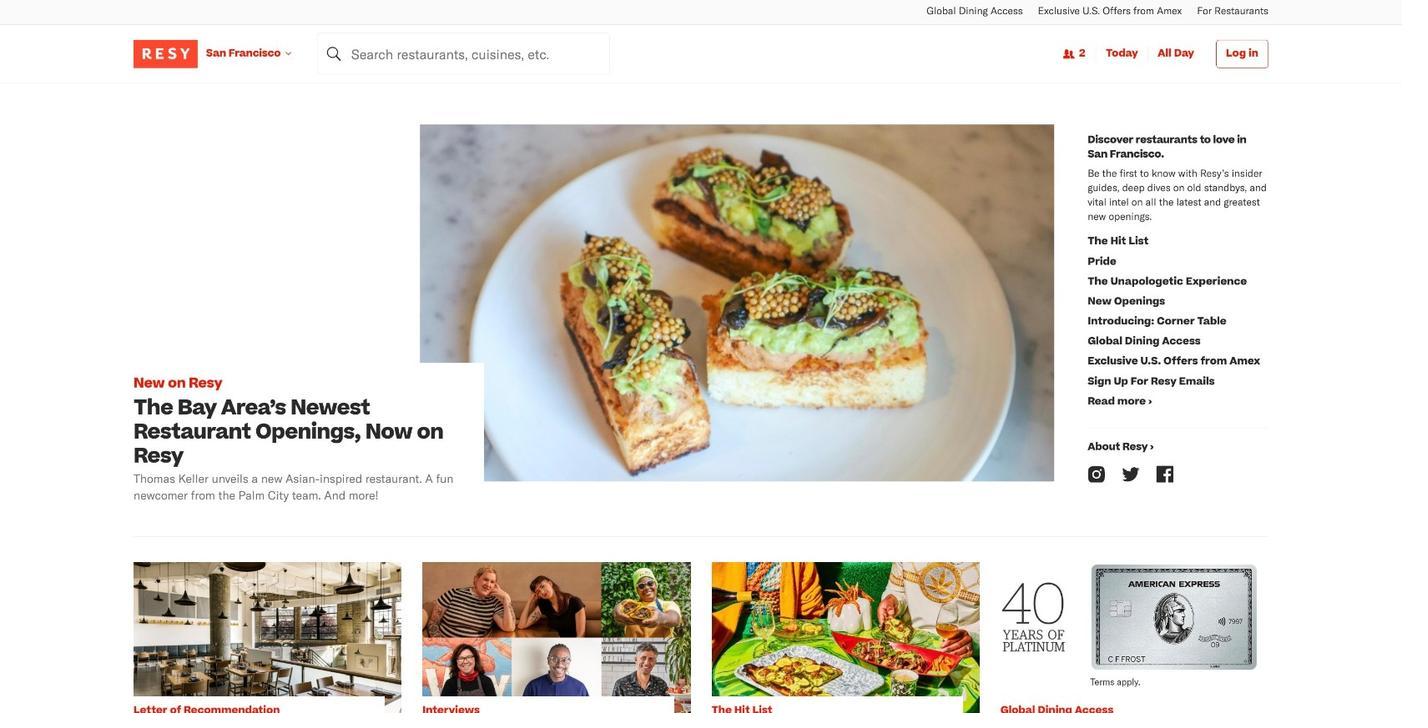 Task type: vqa. For each thing, say whether or not it's contained in the screenshot.
4.8 OUT OF 5 STARS ICON
no



Task type: describe. For each thing, give the bounding box(es) containing it.
Search restaurants, cuisines, etc. text field
[[318, 33, 610, 75]]

resy blog content element
[[134, 83, 1269, 714]]



Task type: locate. For each thing, give the bounding box(es) containing it.
about resy, statistics, and social media links element
[[1080, 125, 1269, 513]]

thomas keller unveils a new asian-inspired restaurant. a fun newcomer from the palm city team. and more! element
[[134, 471, 472, 504]]

the bay area's newest restaurant openings, now on resy - thomas keller unveils a new asian-inspired restaurant. a fun newcomer from the palm city team. and more! element
[[134, 125, 1080, 513]]

None field
[[318, 33, 610, 75]]



